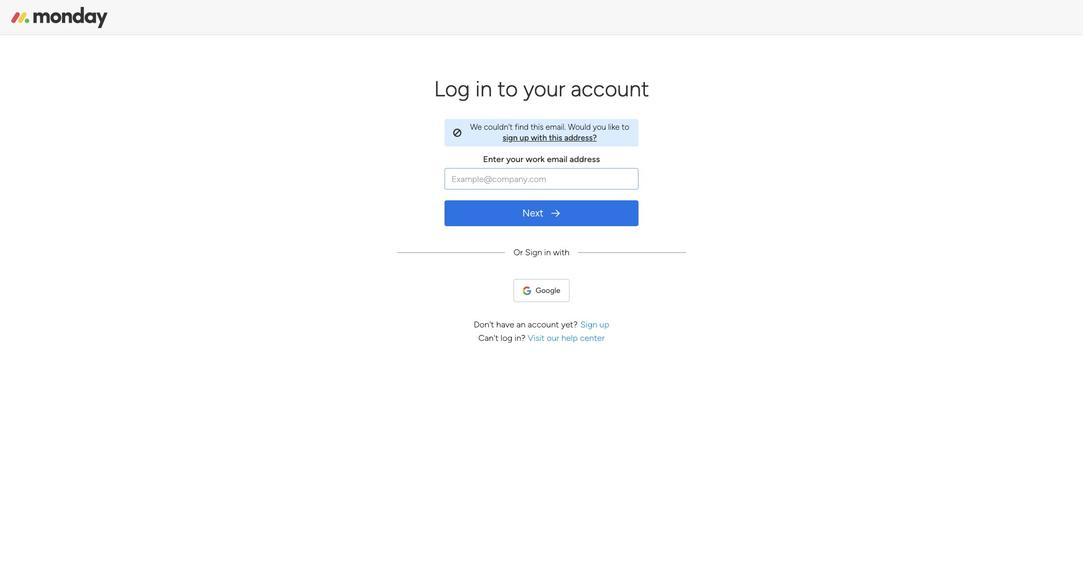 Task type: locate. For each thing, give the bounding box(es) containing it.
1 vertical spatial up
[[600, 320, 609, 330]]

up up center
[[600, 320, 609, 330]]

sign up button
[[580, 320, 609, 330]]

help
[[562, 333, 578, 343]]

up inside don't have an account yet? sign up can't log in? visit our help center
[[600, 320, 609, 330]]

account
[[571, 76, 649, 102], [528, 320, 559, 330]]

account up visit
[[528, 320, 559, 330]]

with up login with google element
[[553, 247, 570, 258]]

1 horizontal spatial with
[[553, 247, 570, 258]]

1 horizontal spatial in
[[544, 247, 551, 258]]

1 vertical spatial to
[[622, 122, 629, 132]]

sign up center
[[580, 320, 598, 330]]

0 horizontal spatial up
[[520, 133, 529, 143]]

0 vertical spatial to
[[498, 76, 518, 102]]

account inside don't have an account yet? sign up can't log in? visit our help center
[[528, 320, 559, 330]]

visit our help center link
[[528, 333, 605, 343]]

email.
[[546, 122, 566, 132]]

this right the find
[[531, 122, 544, 132]]

1 horizontal spatial this
[[549, 133, 562, 143]]

0 horizontal spatial account
[[528, 320, 559, 330]]

up
[[520, 133, 529, 143], [600, 320, 609, 330]]

to right like
[[622, 122, 629, 132]]

enter your work email address
[[483, 154, 600, 164]]

don't
[[474, 320, 494, 330]]

1 horizontal spatial up
[[600, 320, 609, 330]]

this
[[531, 122, 544, 132], [549, 133, 562, 143]]

sign right or
[[525, 247, 542, 258]]

this down email.
[[549, 133, 562, 143]]

1 horizontal spatial sign
[[580, 320, 598, 330]]

0 horizontal spatial with
[[531, 133, 547, 143]]

Enter your work email address field
[[445, 168, 639, 190]]

next button
[[445, 201, 639, 226]]

your
[[523, 76, 566, 102], [506, 154, 524, 164]]

0 vertical spatial account
[[571, 76, 649, 102]]

1 vertical spatial this
[[549, 133, 562, 143]]

account up like
[[571, 76, 649, 102]]

or
[[514, 247, 523, 258]]

to up the couldn't
[[498, 76, 518, 102]]

1 horizontal spatial account
[[571, 76, 649, 102]]

to
[[498, 76, 518, 102], [622, 122, 629, 132]]

enter
[[483, 154, 504, 164]]

find
[[515, 122, 529, 132]]

1 vertical spatial account
[[528, 320, 559, 330]]

log in to your account
[[434, 76, 649, 102]]

have
[[496, 320, 514, 330]]

in
[[476, 76, 492, 102], [544, 247, 551, 258]]

your left work
[[506, 154, 524, 164]]

email
[[547, 154, 568, 164]]

don't have an account yet? sign up can't log in? visit our help center
[[474, 320, 609, 343]]

up inside we couldn't find this email. would you like to sign up with this address?
[[520, 133, 529, 143]]

1 horizontal spatial to
[[622, 122, 629, 132]]

up down the find
[[520, 133, 529, 143]]

with
[[531, 133, 547, 143], [553, 247, 570, 258]]

0 horizontal spatial this
[[531, 122, 544, 132]]

in?
[[515, 333, 526, 343]]

0 horizontal spatial sign
[[525, 247, 542, 258]]

or sign in with
[[514, 247, 570, 258]]

0 vertical spatial up
[[520, 133, 529, 143]]

with down email.
[[531, 133, 547, 143]]

google
[[536, 286, 560, 295]]

0 vertical spatial with
[[531, 133, 547, 143]]

in right the log on the top left
[[476, 76, 492, 102]]

monday logo image
[[11, 5, 108, 29]]

sign
[[525, 247, 542, 258], [580, 320, 598, 330]]

0 horizontal spatial in
[[476, 76, 492, 102]]

would
[[568, 122, 591, 132]]

your up email.
[[523, 76, 566, 102]]

in right or
[[544, 247, 551, 258]]

1 vertical spatial sign
[[580, 320, 598, 330]]

visit
[[528, 333, 545, 343]]



Task type: describe. For each thing, give the bounding box(es) containing it.
google button
[[514, 279, 570, 302]]

ban image
[[453, 128, 462, 138]]

0 vertical spatial your
[[523, 76, 566, 102]]

you
[[593, 122, 606, 132]]

an
[[517, 320, 526, 330]]

0 vertical spatial sign
[[525, 247, 542, 258]]

login with google element
[[536, 286, 560, 295]]

0 vertical spatial in
[[476, 76, 492, 102]]

we
[[470, 122, 482, 132]]

next
[[523, 208, 544, 219]]

sign inside don't have an account yet? sign up can't log in? visit our help center
[[580, 320, 598, 330]]

can't
[[479, 333, 499, 343]]

sign
[[503, 133, 518, 143]]

center
[[580, 333, 605, 343]]

with inside we couldn't find this email. would you like to sign up with this address?
[[531, 133, 547, 143]]

to inside we couldn't find this email. would you like to sign up with this address?
[[622, 122, 629, 132]]

1 vertical spatial with
[[553, 247, 570, 258]]

like
[[608, 122, 620, 132]]

address
[[570, 154, 600, 164]]

0 horizontal spatial to
[[498, 76, 518, 102]]

yet?
[[561, 320, 578, 330]]

we couldn't find this email. would you like to sign up with this address?
[[470, 122, 629, 143]]

log
[[501, 333, 513, 343]]

work
[[526, 154, 545, 164]]

1 vertical spatial in
[[544, 247, 551, 258]]

log
[[434, 76, 470, 102]]

our
[[547, 333, 559, 343]]

address?
[[564, 133, 597, 143]]

1 vertical spatial your
[[506, 154, 524, 164]]

0 vertical spatial this
[[531, 122, 544, 132]]

couldn't
[[484, 122, 513, 132]]



Task type: vqa. For each thing, say whether or not it's contained in the screenshot.
The "Up" within the Don't have an account yet? Sign up Can't log in? Visit our help center
yes



